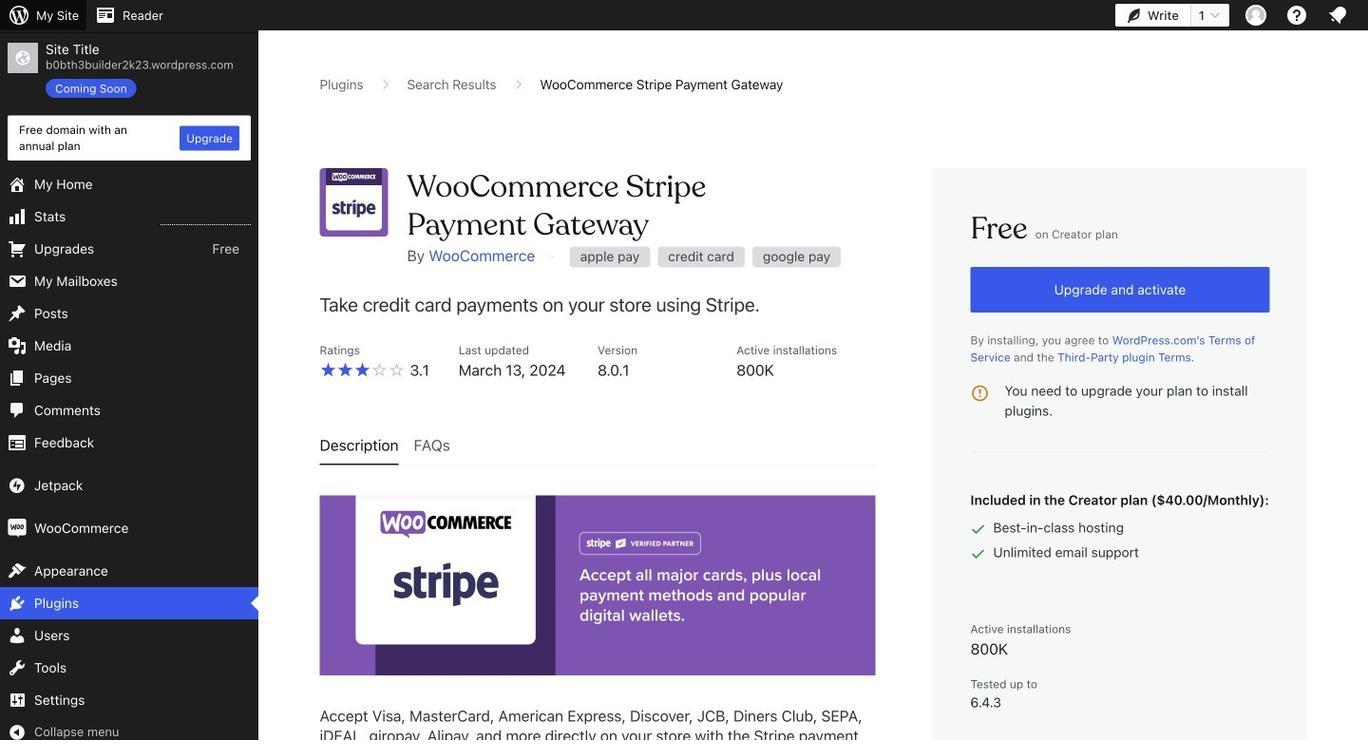 Task type: vqa. For each thing, say whether or not it's contained in the screenshot.
Reader
no



Task type: describe. For each thing, give the bounding box(es) containing it.
1 img image from the top
[[8, 476, 27, 495]]

my profile image
[[1246, 5, 1266, 26]]

highest hourly views 0 image
[[161, 213, 251, 225]]

help image
[[1285, 4, 1308, 27]]



Task type: locate. For each thing, give the bounding box(es) containing it.
1 vertical spatial img image
[[8, 519, 27, 538]]

0 vertical spatial img image
[[8, 476, 27, 495]]

woocommerce stripe payment gateway image
[[320, 495, 875, 675]]

menu
[[320, 429, 875, 465]]

2 img image from the top
[[8, 519, 27, 538]]

main content
[[320, 75, 1308, 740]]

manage your notifications image
[[1326, 4, 1349, 27]]

plugin icon image
[[320, 168, 388, 237]]

img image
[[8, 476, 27, 495], [8, 519, 27, 538]]



